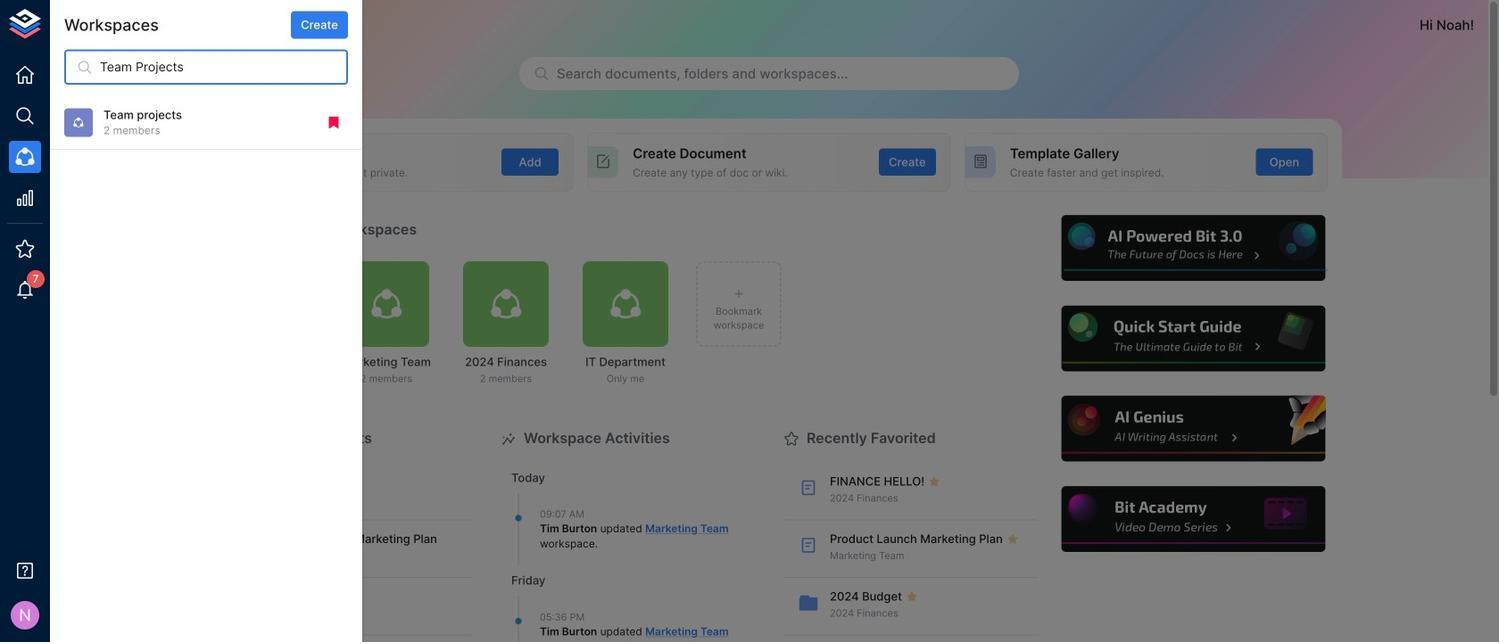 Task type: describe. For each thing, give the bounding box(es) containing it.
2 help image from the top
[[1060, 303, 1328, 374]]

3 help image from the top
[[1060, 394, 1328, 465]]

4 help image from the top
[[1060, 484, 1328, 555]]



Task type: vqa. For each thing, say whether or not it's contained in the screenshot.
help "image"
yes



Task type: locate. For each thing, give the bounding box(es) containing it.
help image
[[1060, 213, 1328, 284], [1060, 303, 1328, 374], [1060, 394, 1328, 465], [1060, 484, 1328, 555]]

remove bookmark image
[[326, 115, 342, 131]]

Search Workspaces... text field
[[100, 50, 348, 85]]

1 help image from the top
[[1060, 213, 1328, 284]]



